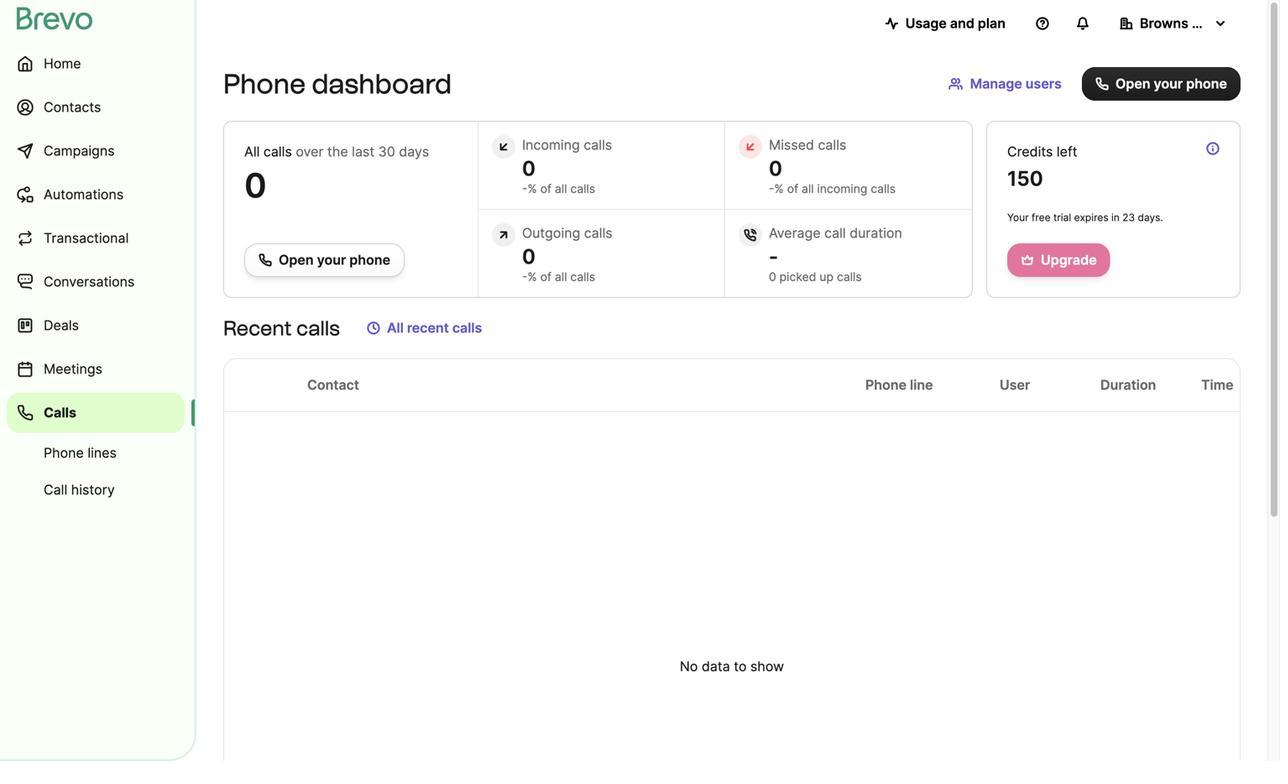 Task type: vqa. For each thing, say whether or not it's contained in the screenshot.
middle The 0%
no



Task type: locate. For each thing, give the bounding box(es) containing it.
0 horizontal spatial open
[[279, 252, 314, 268]]

1 vertical spatial open your phone
[[279, 252, 391, 268]]

% down incoming
[[528, 182, 537, 196]]

show
[[751, 659, 784, 675]]

- inside incoming calls 0 -% of all calls
[[522, 182, 528, 196]]

days.
[[1138, 212, 1164, 224]]

missed
[[769, 137, 815, 153]]

credits
[[1008, 144, 1053, 160]]

- inside missed calls 0 -% of all incoming calls
[[769, 182, 775, 196]]

all left over
[[244, 144, 260, 160]]

phone
[[223, 68, 306, 100], [866, 377, 907, 393], [44, 445, 84, 461]]

open up recent calls in the top of the page
[[279, 252, 314, 268]]

your free trial expires in 23 days.
[[1008, 212, 1164, 224]]

upgrade button
[[1008, 244, 1111, 277]]

1 vertical spatial your
[[317, 252, 346, 268]]

meetings link
[[7, 349, 185, 390]]

phone up call
[[44, 445, 84, 461]]

0 horizontal spatial open your phone
[[279, 252, 391, 268]]

0 vertical spatial open your phone
[[1116, 76, 1228, 92]]

0 horizontal spatial open your phone button
[[244, 244, 405, 277]]

0 inside incoming calls 0 -% of all calls
[[522, 156, 536, 181]]

open your phone button up recent calls in the top of the page
[[244, 244, 405, 277]]

of inside incoming calls 0 -% of all calls
[[541, 182, 552, 196]]

open
[[1116, 76, 1151, 92], [279, 252, 314, 268]]

browns enterprise
[[1140, 15, 1260, 31]]

-
[[522, 182, 528, 196], [769, 182, 775, 196], [769, 244, 779, 269], [522, 270, 528, 284]]

transactional link
[[7, 218, 185, 259]]

1 vertical spatial phone
[[866, 377, 907, 393]]

credits left 150
[[1008, 144, 1078, 191]]

1 vertical spatial phone
[[350, 252, 391, 268]]

all down outgoing
[[555, 270, 567, 284]]

0 vertical spatial all
[[244, 144, 260, 160]]

phone for phone dashboard
[[223, 68, 306, 100]]

0 horizontal spatial your
[[317, 252, 346, 268]]

the
[[327, 144, 348, 160]]

call
[[44, 482, 67, 498]]

recent calls
[[223, 316, 340, 341]]

to
[[734, 659, 747, 675]]

all inside the 'all calls over the last 30 days 0'
[[244, 144, 260, 160]]

phone dashboard
[[223, 68, 452, 100]]

over
[[296, 144, 324, 160]]

0 inside the 'all calls over the last 30 days 0'
[[244, 165, 267, 206]]

1 vertical spatial all
[[387, 320, 404, 336]]

usage and plan button
[[872, 7, 1020, 40]]

duration
[[1101, 377, 1157, 393]]

open your phone button down the browns at the right top
[[1082, 67, 1241, 101]]

1 horizontal spatial open
[[1116, 76, 1151, 92]]

open your phone
[[1116, 76, 1228, 92], [279, 252, 391, 268]]

home link
[[7, 44, 185, 84]]

2 horizontal spatial phone
[[866, 377, 907, 393]]

all inside incoming calls 0 -% of all calls
[[555, 182, 567, 196]]

open down the browns at the right top
[[1116, 76, 1151, 92]]

your
[[1008, 212, 1029, 224]]

1 horizontal spatial open your phone
[[1116, 76, 1228, 92]]

of
[[541, 182, 552, 196], [787, 182, 799, 196], [541, 270, 552, 284]]

all down incoming
[[555, 182, 567, 196]]

phone for phone line
[[866, 377, 907, 393]]

manage users button
[[935, 67, 1076, 101]]

all
[[555, 182, 567, 196], [802, 182, 814, 196], [555, 270, 567, 284]]

- down outgoing
[[522, 270, 528, 284]]

0 inside average call duration - 0 picked up calls
[[769, 270, 777, 284]]

- for outgoing
[[522, 270, 528, 284]]

phone up over
[[223, 68, 306, 100]]

- down average
[[769, 244, 779, 269]]

last
[[352, 144, 375, 160]]

expires
[[1075, 212, 1109, 224]]

of down incoming
[[541, 182, 552, 196]]

all for all calls over the last 30 days 0
[[244, 144, 260, 160]]

0 vertical spatial phone
[[1187, 76, 1228, 92]]

calls inside average call duration - 0 picked up calls
[[837, 270, 862, 284]]

left
[[1057, 144, 1078, 160]]

0 for incoming calls
[[522, 156, 536, 181]]

all inside missed calls 0 -% of all incoming calls
[[802, 182, 814, 196]]

in
[[1112, 212, 1120, 224]]

dashboard
[[312, 68, 452, 100]]

1 horizontal spatial phone
[[223, 68, 306, 100]]

all calls over the last 30 days 0
[[244, 144, 429, 206]]

browns
[[1140, 15, 1189, 31]]

- for incoming
[[522, 182, 528, 196]]

0
[[522, 156, 536, 181], [769, 156, 783, 181], [244, 165, 267, 206], [522, 244, 536, 269], [769, 270, 777, 284]]

of down missed on the right top
[[787, 182, 799, 196]]

- down incoming
[[522, 182, 528, 196]]

0 vertical spatial open your phone button
[[1082, 67, 1241, 101]]

outgoing calls 0 -% of all calls
[[522, 225, 613, 284]]

phone
[[1187, 76, 1228, 92], [350, 252, 391, 268]]

0 horizontal spatial phone
[[44, 445, 84, 461]]

1 vertical spatial open your phone button
[[244, 244, 405, 277]]

deals
[[44, 317, 79, 334]]

all inside button
[[387, 320, 404, 336]]

calls
[[584, 137, 612, 153], [818, 137, 847, 153], [264, 144, 292, 160], [571, 182, 596, 196], [871, 182, 896, 196], [584, 225, 613, 241], [571, 270, 596, 284], [837, 270, 862, 284], [296, 316, 340, 341], [453, 320, 482, 336]]

0 inside outgoing calls 0 -% of all calls
[[522, 244, 536, 269]]

0 horizontal spatial all
[[244, 144, 260, 160]]

your
[[1154, 76, 1184, 92], [317, 252, 346, 268]]

phone for bottom open your phone button
[[350, 252, 391, 268]]

phone left line
[[866, 377, 907, 393]]

1 horizontal spatial all
[[387, 320, 404, 336]]

% down outgoing
[[528, 270, 537, 284]]

dialog
[[1268, 0, 1281, 762], [1268, 0, 1281, 762], [1268, 0, 1281, 762]]

0 horizontal spatial phone
[[350, 252, 391, 268]]

open for open your phone button to the top
[[1116, 76, 1151, 92]]

1 horizontal spatial your
[[1154, 76, 1184, 92]]

average call duration - 0 picked up calls
[[769, 225, 903, 284]]

0 for missed calls
[[769, 156, 783, 181]]

of inside missed calls 0 -% of all incoming calls
[[787, 182, 799, 196]]

0 vertical spatial open
[[1116, 76, 1151, 92]]

- for average
[[769, 244, 779, 269]]

1 vertical spatial open
[[279, 252, 314, 268]]

- inside average call duration - 0 picked up calls
[[769, 244, 779, 269]]

% inside incoming calls 0 -% of all calls
[[528, 182, 537, 196]]

trial
[[1054, 212, 1072, 224]]

free
[[1032, 212, 1051, 224]]

- inside outgoing calls 0 -% of all calls
[[522, 270, 528, 284]]

outgoing
[[522, 225, 581, 241]]

of down outgoing
[[541, 270, 552, 284]]

1 horizontal spatial phone
[[1187, 76, 1228, 92]]

contacts
[[44, 99, 101, 115]]

0 vertical spatial phone
[[223, 68, 306, 100]]

automations
[[44, 186, 124, 203]]

manage
[[971, 76, 1023, 92]]

2 vertical spatial phone
[[44, 445, 84, 461]]

open your phone for open your phone button to the top
[[1116, 76, 1228, 92]]

0 vertical spatial your
[[1154, 76, 1184, 92]]

all recent calls
[[387, 320, 482, 336]]

phone inside "link"
[[44, 445, 84, 461]]

1 horizontal spatial open your phone button
[[1082, 67, 1241, 101]]

% inside missed calls 0 -% of all incoming calls
[[775, 182, 784, 196]]

conversations
[[44, 274, 135, 290]]

- down missed on the right top
[[769, 182, 775, 196]]

all left incoming
[[802, 182, 814, 196]]

0 for outgoing calls
[[522, 244, 536, 269]]

phone for phone lines
[[44, 445, 84, 461]]

recent
[[223, 316, 292, 341]]

average
[[769, 225, 821, 241]]

transactional
[[44, 230, 129, 246]]

open your phone button
[[1082, 67, 1241, 101], [244, 244, 405, 277]]

% down missed on the right top
[[775, 182, 784, 196]]

all left recent
[[387, 320, 404, 336]]

phone for open your phone button to the top
[[1187, 76, 1228, 92]]

0 inside missed calls 0 -% of all incoming calls
[[769, 156, 783, 181]]



Task type: describe. For each thing, give the bounding box(es) containing it.
of for -
[[787, 182, 799, 196]]

picked
[[780, 270, 817, 284]]

your for bottom open your phone button
[[317, 252, 346, 268]]

all for duration
[[802, 182, 814, 196]]

call history link
[[7, 474, 185, 507]]

usage
[[906, 15, 947, 31]]

all for all recent calls
[[387, 320, 404, 336]]

open for bottom open your phone button
[[279, 252, 314, 268]]

duration
[[850, 225, 903, 241]]

no
[[680, 659, 698, 675]]

of for 0
[[541, 182, 552, 196]]

30
[[378, 144, 395, 160]]

% for 0
[[528, 182, 537, 196]]

23
[[1123, 212, 1136, 224]]

phone lines
[[44, 445, 117, 461]]

campaigns link
[[7, 131, 185, 171]]

phone line
[[866, 377, 934, 393]]

no data to show
[[680, 659, 784, 675]]

contact
[[307, 377, 359, 393]]

call history
[[44, 482, 115, 498]]

calls inside the 'all calls over the last 30 days 0'
[[264, 144, 292, 160]]

up
[[820, 270, 834, 284]]

deals link
[[7, 306, 185, 346]]

your for open your phone button to the top
[[1154, 76, 1184, 92]]

calls inside button
[[453, 320, 482, 336]]

incoming
[[522, 137, 580, 153]]

browns enterprise button
[[1107, 7, 1260, 40]]

150
[[1008, 166, 1044, 191]]

upgrade
[[1041, 252, 1097, 268]]

call
[[825, 225, 846, 241]]

automations link
[[7, 175, 185, 215]]

% inside outgoing calls 0 -% of all calls
[[528, 270, 537, 284]]

recent
[[407, 320, 449, 336]]

time
[[1202, 377, 1234, 393]]

user
[[1000, 377, 1031, 393]]

and
[[951, 15, 975, 31]]

enterprise
[[1192, 15, 1260, 31]]

all recent calls button
[[354, 312, 496, 345]]

incoming calls 0 -% of all calls
[[522, 137, 612, 196]]

users
[[1026, 76, 1062, 92]]

days
[[399, 144, 429, 160]]

meetings
[[44, 361, 102, 377]]

conversations link
[[7, 262, 185, 302]]

incoming
[[818, 182, 868, 196]]

all inside outgoing calls 0 -% of all calls
[[555, 270, 567, 284]]

missed calls 0 -% of all incoming calls
[[769, 137, 896, 196]]

phone lines link
[[7, 437, 185, 470]]

calls
[[44, 405, 76, 421]]

manage users
[[971, 76, 1062, 92]]

all for 0
[[555, 182, 567, 196]]

of inside outgoing calls 0 -% of all calls
[[541, 270, 552, 284]]

home
[[44, 55, 81, 72]]

lines
[[88, 445, 117, 461]]

open your phone for bottom open your phone button
[[279, 252, 391, 268]]

data
[[702, 659, 730, 675]]

calls link
[[7, 393, 185, 433]]

campaigns
[[44, 143, 115, 159]]

usage and plan
[[906, 15, 1006, 31]]

- for missed
[[769, 182, 775, 196]]

contacts link
[[7, 87, 185, 128]]

plan
[[978, 15, 1006, 31]]

line
[[910, 377, 934, 393]]

history
[[71, 482, 115, 498]]

% for -
[[775, 182, 784, 196]]



